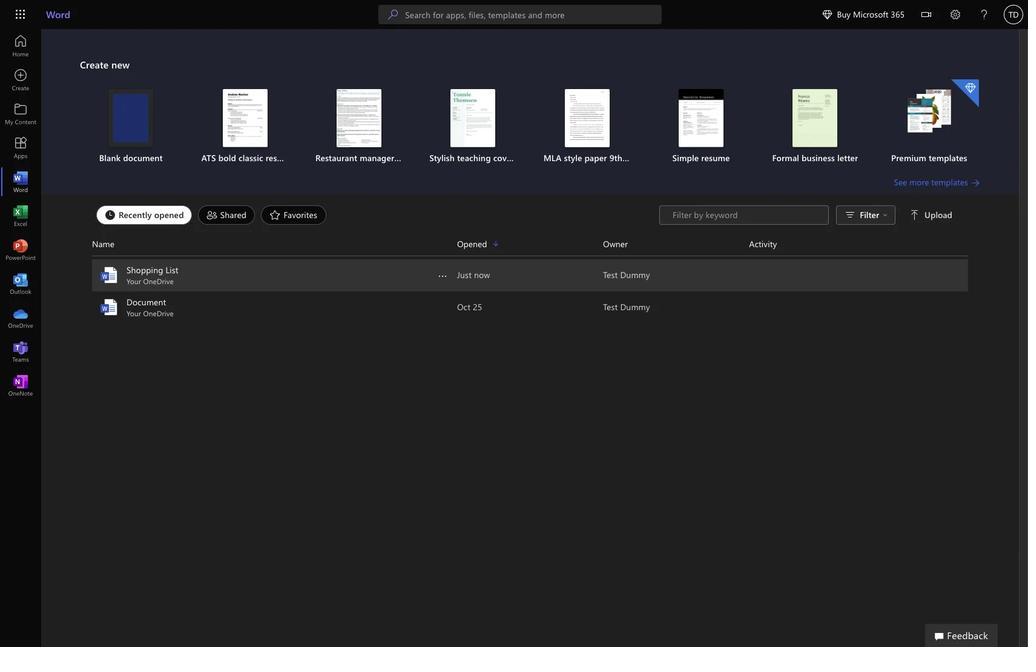 Task type: vqa. For each thing, say whether or not it's contained in the screenshot.
second "Test"
yes



Task type: describe. For each thing, give the bounding box(es) containing it.
ats bold classic resume
[[202, 152, 294, 164]]


[[911, 210, 921, 220]]

classic
[[239, 152, 263, 164]]

 upload
[[911, 209, 953, 221]]

blank
[[99, 152, 121, 164]]

test dummy for oct 25
[[604, 301, 651, 313]]

stylish teaching cover letter image
[[451, 89, 496, 147]]

9th
[[610, 152, 623, 164]]

excel image
[[15, 210, 27, 222]]

displaying 2 out of 4 files. status
[[660, 205, 956, 225]]

365
[[892, 8, 905, 20]]

test for oct 25
[[604, 301, 618, 313]]

dummy for 25
[[621, 301, 651, 313]]

opened
[[154, 209, 184, 220]]

mla style paper 9th edition image
[[565, 89, 610, 147]]

templates inside 'element'
[[930, 152, 968, 164]]

3 resume from the left
[[702, 152, 731, 164]]

more
[[910, 176, 930, 188]]

your inside shopping list your onedrive
[[127, 276, 141, 286]]

oct
[[457, 301, 471, 313]]

onedrive inside shopping list your onedrive
[[143, 276, 174, 286]]

premium templates diamond image
[[952, 79, 980, 107]]

opened
[[457, 238, 488, 249]]

templates inside button
[[932, 176, 969, 188]]

premium
[[892, 152, 927, 164]]

dummy for now
[[621, 269, 651, 281]]

upload
[[925, 209, 953, 221]]

activity
[[750, 238, 778, 249]]

formal business letter
[[773, 152, 859, 164]]

powerpoint image
[[15, 244, 27, 256]]

new
[[111, 58, 130, 71]]

teaching
[[458, 152, 491, 164]]

tab list containing recently opened
[[93, 205, 660, 225]]

word image inside "name document" cell
[[99, 298, 119, 317]]

premium templates image
[[908, 89, 953, 134]]

favorites element
[[261, 205, 327, 225]]

home image
[[15, 40, 27, 52]]

simple
[[673, 152, 700, 164]]

cover
[[494, 152, 515, 164]]

onedrive inside document your onedrive
[[143, 308, 174, 318]]

favorites tab
[[258, 205, 330, 225]]

premium templates element
[[880, 79, 980, 164]]

stylish teaching cover letter element
[[424, 89, 538, 164]]

formal business letter element
[[766, 89, 866, 164]]

premium templates
[[892, 152, 968, 164]]

teams image
[[15, 345, 27, 358]]

feedback button
[[926, 624, 999, 647]]

recently opened tab
[[93, 205, 195, 225]]

none search field inside word banner
[[379, 5, 662, 24]]

 button
[[913, 0, 942, 32]]

mla style paper 9th edition
[[544, 152, 653, 164]]

opened button
[[457, 237, 604, 251]]

test for just now
[[604, 269, 618, 281]]

2 resume from the left
[[397, 152, 426, 164]]

word image
[[99, 265, 119, 285]]

recently opened
[[119, 209, 184, 220]]

favorites
[[284, 209, 318, 220]]

see more templates button
[[895, 176, 981, 188]]

mla style paper 9th edition element
[[538, 89, 653, 164]]

paper
[[585, 152, 608, 164]]

name button
[[92, 237, 457, 251]]

bold
[[219, 152, 236, 164]]

document your onedrive
[[127, 296, 174, 318]]

25
[[473, 301, 483, 313]]

document
[[127, 296, 166, 308]]

shopping
[[127, 264, 163, 276]]

feedback
[[948, 629, 989, 642]]

see more templates
[[895, 176, 969, 188]]

my content image
[[15, 108, 27, 120]]

filter
[[861, 209, 880, 221]]

manager
[[360, 152, 395, 164]]

blank document
[[99, 152, 163, 164]]



Task type: locate. For each thing, give the bounding box(es) containing it.
0 vertical spatial dummy
[[621, 269, 651, 281]]

outlook image
[[15, 278, 27, 290]]

test dummy for just now
[[604, 269, 651, 281]]

filter 
[[861, 209, 888, 221]]

1 horizontal spatial letter
[[838, 152, 859, 164]]

1 resume from the left
[[266, 152, 294, 164]]

activity, column 4 of 4 column header
[[750, 237, 969, 251]]

owner
[[604, 238, 628, 249]]

simple resume
[[673, 152, 731, 164]]

see
[[895, 176, 908, 188]]

onedrive
[[143, 276, 174, 286], [143, 308, 174, 318]]

td
[[1009, 10, 1019, 19]]

recently
[[119, 209, 152, 220]]

apps image
[[15, 142, 27, 154]]

onenote image
[[15, 379, 27, 391]]

your
[[127, 276, 141, 286], [127, 308, 141, 318]]

 buy microsoft 365
[[823, 8, 905, 20]]

restaurant manager resume
[[316, 152, 426, 164]]

1 vertical spatial your
[[127, 308, 141, 318]]

name shopping list cell
[[92, 264, 457, 286]]

letter right business
[[838, 152, 859, 164]]

shared
[[220, 209, 247, 220]]


[[823, 10, 833, 19]]

stylish
[[430, 152, 455, 164]]

create new
[[80, 58, 130, 71]]

word
[[46, 8, 70, 21]]

onedrive down the list
[[143, 276, 174, 286]]

tab list
[[93, 205, 660, 225]]

Search box. Suggestions appear as you type. search field
[[406, 5, 662, 24]]

0 vertical spatial your
[[127, 276, 141, 286]]

buy
[[838, 8, 851, 20]]

name document cell
[[92, 296, 457, 318]]

list
[[166, 264, 179, 276]]

1 vertical spatial templates
[[932, 176, 969, 188]]

owner button
[[604, 237, 750, 251]]

1 test dummy from the top
[[604, 269, 651, 281]]

recently opened element
[[96, 205, 192, 225]]

just now
[[457, 269, 491, 281]]

ats
[[202, 152, 216, 164]]

word image
[[15, 176, 27, 188], [99, 298, 119, 317]]

2 test dummy from the top
[[604, 301, 651, 313]]

edition
[[625, 152, 653, 164]]

resume left stylish
[[397, 152, 426, 164]]

shared element
[[198, 205, 255, 225]]

word banner
[[0, 0, 1029, 32]]

your down document
[[127, 308, 141, 318]]

resume right simple
[[702, 152, 731, 164]]

0 vertical spatial word image
[[15, 176, 27, 188]]

1 letter from the left
[[517, 152, 538, 164]]

row
[[92, 237, 969, 256]]

word image down apps 'image'
[[15, 176, 27, 188]]

1 onedrive from the top
[[143, 276, 174, 286]]

1 vertical spatial word image
[[99, 298, 119, 317]]

onedrive image
[[15, 311, 27, 324]]

your inside document your onedrive
[[127, 308, 141, 318]]

name
[[92, 238, 115, 249]]

2 letter from the left
[[838, 152, 859, 164]]

resume right classic
[[266, 152, 294, 164]]

letter right cover
[[517, 152, 538, 164]]

business
[[802, 152, 836, 164]]

None search field
[[379, 5, 662, 24]]

restaurant manager resume element
[[310, 89, 426, 164]]

restaurant
[[316, 152, 358, 164]]

blank document element
[[81, 89, 181, 164]]

style
[[565, 152, 583, 164]]

1 dummy from the top
[[621, 269, 651, 281]]

document
[[123, 152, 163, 164]]


[[884, 213, 888, 218]]

1 vertical spatial onedrive
[[143, 308, 174, 318]]

1 your from the top
[[127, 276, 141, 286]]

simple resume image
[[679, 89, 724, 147]]

ats bold classic resume image
[[223, 89, 268, 147]]

ats bold classic resume element
[[195, 89, 295, 164]]

2 test from the top
[[604, 301, 618, 313]]

td button
[[1000, 0, 1029, 29]]

2 dummy from the top
[[621, 301, 651, 313]]

navigation
[[0, 29, 41, 402]]

test
[[604, 269, 618, 281], [604, 301, 618, 313]]

1 vertical spatial dummy
[[621, 301, 651, 313]]

templates right more
[[932, 176, 969, 188]]

microsoft
[[854, 8, 889, 20]]

2 your from the top
[[127, 308, 141, 318]]

0 horizontal spatial letter
[[517, 152, 538, 164]]

shopping list your onedrive
[[127, 264, 179, 286]]

1 test from the top
[[604, 269, 618, 281]]

restaurant manager resume image
[[337, 89, 382, 147]]

resume
[[266, 152, 294, 164], [397, 152, 426, 164], [702, 152, 731, 164]]

Filter by keyword text field
[[672, 209, 823, 221]]

0 vertical spatial test
[[604, 269, 618, 281]]

0 horizontal spatial resume
[[266, 152, 294, 164]]

word image down word image
[[99, 298, 119, 317]]


[[922, 10, 932, 19]]

create
[[80, 58, 109, 71]]

1 vertical spatial test
[[604, 301, 618, 313]]

formal
[[773, 152, 800, 164]]

formal business letter image
[[794, 89, 838, 147]]

1 horizontal spatial resume
[[397, 152, 426, 164]]

0 vertical spatial templates
[[930, 152, 968, 164]]

dummy
[[621, 269, 651, 281], [621, 301, 651, 313]]

1 vertical spatial test dummy
[[604, 301, 651, 313]]

templates
[[930, 152, 968, 164], [932, 176, 969, 188]]

mla
[[544, 152, 562, 164]]

now
[[474, 269, 491, 281]]

0 vertical spatial test dummy
[[604, 269, 651, 281]]

0 horizontal spatial word image
[[15, 176, 27, 188]]

test dummy
[[604, 269, 651, 281], [604, 301, 651, 313]]

2 horizontal spatial resume
[[702, 152, 731, 164]]

your down the shopping
[[127, 276, 141, 286]]

stylish teaching cover letter
[[430, 152, 538, 164]]

oct 25
[[457, 301, 483, 313]]

row containing name
[[92, 237, 969, 256]]

1 horizontal spatial word image
[[99, 298, 119, 317]]

templates up see more templates button on the right top
[[930, 152, 968, 164]]

0 vertical spatial onedrive
[[143, 276, 174, 286]]

2 onedrive from the top
[[143, 308, 174, 318]]

letter
[[517, 152, 538, 164], [838, 152, 859, 164]]

just
[[457, 269, 472, 281]]

onedrive down document
[[143, 308, 174, 318]]

create image
[[15, 74, 27, 86]]

simple resume element
[[652, 89, 752, 164]]

shared tab
[[195, 205, 258, 225]]



